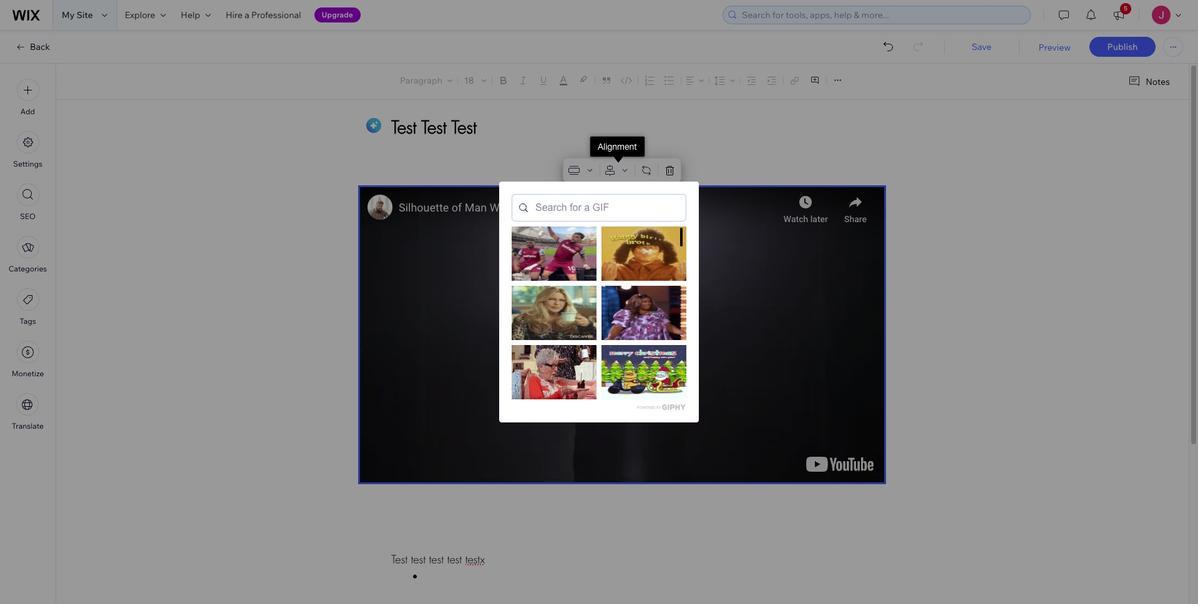 Task type: vqa. For each thing, say whether or not it's contained in the screenshot.
test to the left
yes



Task type: locate. For each thing, give the bounding box(es) containing it.
monetize
[[12, 369, 44, 378]]

menu
[[0, 71, 56, 438]]

notes
[[1146, 76, 1170, 87]]

paragraph button
[[398, 72, 455, 89]]

add button
[[17, 79, 39, 116]]

0 horizontal spatial test
[[411, 552, 426, 567]]

testx
[[465, 552, 485, 567]]

back button
[[15, 41, 50, 52]]

my site
[[62, 9, 93, 21]]

translate button
[[12, 393, 44, 431]]

a
[[245, 9, 249, 21]]

test
[[411, 552, 426, 567], [429, 552, 444, 567], [447, 552, 462, 567]]

test
[[391, 552, 408, 567]]

explore
[[125, 9, 155, 21]]

Search for tools, apps, help & more... field
[[738, 6, 1027, 24]]

publish button
[[1090, 37, 1156, 57]]

publish
[[1107, 41, 1138, 52]]

menu containing add
[[0, 71, 56, 438]]

1 horizontal spatial test
[[429, 552, 444, 567]]

happy good morning gif by discover image
[[512, 286, 597, 340]]

categories button
[[9, 236, 47, 273]]

1 test from the left
[[411, 552, 426, 567]]

monetize button
[[12, 341, 44, 378]]

test test test test testx
[[391, 552, 485, 567]]

happy birthday party gif image
[[602, 227, 686, 281]]

tags
[[20, 316, 36, 326]]

2 horizontal spatial test
[[447, 552, 462, 567]]

professional
[[251, 9, 301, 21]]

preview
[[1039, 42, 1071, 53]]

back
[[30, 41, 50, 52]]

paragraph
[[400, 75, 442, 86]]



Task type: describe. For each thing, give the bounding box(es) containing it.
Search for a GIF field
[[512, 194, 686, 222]]

happy family feud gif by abc network image
[[602, 286, 686, 340]]

Add a Catchy Title text field
[[391, 115, 839, 139]]

preview button
[[1039, 42, 1071, 53]]

hire
[[226, 9, 243, 21]]

help button
[[173, 0, 218, 30]]

settings
[[13, 159, 42, 168]]

upgrade
[[322, 10, 353, 19]]

help
[[181, 9, 200, 21]]

save button
[[957, 41, 1007, 52]]

seo
[[20, 212, 36, 221]]

5 button
[[1105, 0, 1133, 30]]

save
[[972, 41, 992, 52]]

notes button
[[1123, 73, 1174, 90]]

my
[[62, 9, 75, 21]]

settings button
[[13, 131, 42, 168]]

3 test from the left
[[447, 552, 462, 567]]

site
[[77, 9, 93, 21]]

happy birthday cake gif by gogglebox australia image
[[512, 345, 597, 399]]

5
[[1124, 4, 1128, 12]]

add
[[21, 107, 35, 116]]

tags button
[[17, 288, 39, 326]]

categories
[[9, 264, 47, 273]]

hire a professional link
[[218, 0, 309, 30]]

upgrade button
[[314, 7, 361, 22]]

2 test from the left
[[429, 552, 444, 567]]

merry christmas gif image
[[602, 345, 686, 399]]

premier league football gif by west ham united image
[[512, 227, 597, 281]]

translate
[[12, 421, 44, 431]]

seo button
[[17, 183, 39, 221]]

hire a professional
[[226, 9, 301, 21]]



